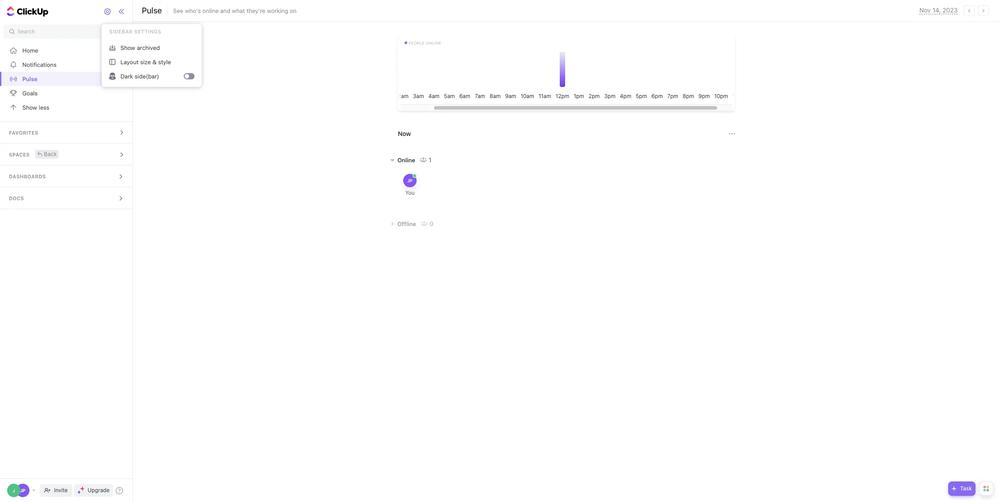 Task type: locate. For each thing, give the bounding box(es) containing it.
online left and
[[202, 7, 219, 14]]

1 vertical spatial pulse
[[22, 75, 37, 82]]

pulse
[[142, 6, 162, 15], [22, 75, 37, 82]]

show inside sidebar "navigation"
[[22, 104, 37, 111]]

0 horizontal spatial pulse
[[22, 75, 37, 82]]

invite
[[54, 487, 68, 494]]

dark side(bar)
[[120, 72, 159, 80]]

1 horizontal spatial show
[[120, 44, 135, 51]]

0 horizontal spatial online
[[202, 7, 219, 14]]

⌘k
[[114, 28, 122, 35]]

back link
[[35, 150, 59, 159]]

1 vertical spatial show
[[22, 104, 37, 111]]

7am
[[475, 93, 485, 99]]

0 vertical spatial pulse
[[142, 6, 162, 15]]

3pm
[[604, 93, 616, 99]]

pulse up goals
[[22, 75, 37, 82]]

0 vertical spatial online
[[202, 7, 219, 14]]

favorites button
[[0, 122, 133, 143]]

6pm
[[652, 93, 663, 99]]

sidebar navigation
[[0, 0, 133, 502]]

less
[[39, 104, 49, 111]]

back
[[44, 151, 57, 157]]

11am
[[539, 93, 551, 99]]

7pm
[[667, 93, 678, 99]]

upgrade
[[88, 487, 110, 494]]

layout size & style
[[120, 58, 171, 65]]

notifications link
[[0, 58, 133, 72]]

online
[[397, 156, 415, 163]]

show
[[120, 44, 135, 51], [22, 104, 37, 111]]

online right people
[[426, 41, 441, 46]]

10am
[[521, 93, 534, 99]]

sidebar settings image
[[104, 8, 112, 16]]

show down goals
[[22, 104, 37, 111]]

see
[[173, 7, 183, 14]]

and
[[220, 7, 230, 14]]

task
[[960, 485, 972, 492]]

0 vertical spatial show
[[120, 44, 135, 51]]

settings
[[134, 29, 161, 34]]

sidebar settings
[[109, 29, 161, 34]]

pulse up settings on the left of the page
[[142, 6, 162, 15]]

goals
[[22, 89, 38, 97]]

pulse inside sidebar "navigation"
[[22, 75, 37, 82]]

on
[[290, 7, 297, 14]]

show for show archived
[[120, 44, 135, 51]]

what
[[232, 7, 245, 14]]

1pm
[[574, 93, 584, 99]]

show up layout
[[120, 44, 135, 51]]

0 horizontal spatial show
[[22, 104, 37, 111]]

1 horizontal spatial online
[[426, 41, 441, 46]]

1 vertical spatial online
[[426, 41, 441, 46]]

archived
[[137, 44, 160, 51]]

12pm
[[556, 93, 569, 99]]

4pm
[[620, 93, 631, 99]]

online
[[202, 7, 219, 14], [426, 41, 441, 46]]

9pm
[[699, 93, 710, 99]]

home link
[[0, 43, 133, 58]]

4am
[[428, 93, 440, 99]]

3am 4am 5am 6am 7am 8am 9am 10am 11am
[[413, 93, 551, 99]]



Task type: describe. For each thing, give the bounding box(es) containing it.
they're
[[247, 7, 265, 14]]

working
[[267, 7, 288, 14]]

search
[[17, 28, 35, 35]]

3am
[[413, 93, 424, 99]]

favorites
[[9, 130, 38, 136]]

goals link
[[0, 86, 133, 100]]

5am
[[444, 93, 455, 99]]

notifications
[[22, 61, 57, 68]]

1 horizontal spatial pulse
[[142, 6, 162, 15]]

show for show less
[[22, 104, 37, 111]]

sidebar
[[109, 29, 133, 34]]

offline
[[397, 220, 416, 227]]

see who's online and what they're working on
[[173, 7, 297, 14]]

11pm
[[733, 93, 746, 99]]

docs
[[9, 195, 24, 201]]

8am
[[490, 93, 501, 99]]

size
[[140, 58, 151, 65]]

people
[[409, 41, 425, 46]]

home
[[22, 47, 38, 54]]

show archived
[[120, 44, 160, 51]]

now
[[398, 130, 411, 137]]

10pm
[[714, 93, 728, 99]]

show archived link
[[105, 41, 198, 55]]

style
[[158, 58, 171, 65]]

8pm
[[683, 93, 694, 99]]

1pm 2pm 3pm 4pm 5pm 6pm 7pm 8pm 9pm 10pm
[[574, 93, 728, 99]]

5pm
[[636, 93, 647, 99]]

dark
[[120, 72, 133, 80]]

layout
[[120, 58, 139, 65]]

0
[[429, 220, 434, 228]]

2am
[[398, 93, 409, 99]]

9am
[[505, 93, 516, 99]]

&
[[152, 58, 157, 65]]

upgrade link
[[74, 484, 113, 497]]

1
[[429, 156, 432, 164]]

side(bar)
[[135, 72, 159, 80]]

who's
[[185, 7, 201, 14]]

show less
[[22, 104, 49, 111]]

dashboards
[[9, 174, 46, 179]]

6am
[[459, 93, 470, 99]]

people online
[[409, 41, 441, 46]]

pulse link
[[0, 72, 133, 86]]

2pm
[[589, 93, 600, 99]]



Task type: vqa. For each thing, say whether or not it's contained in the screenshot.
the "Space, ," element
no



